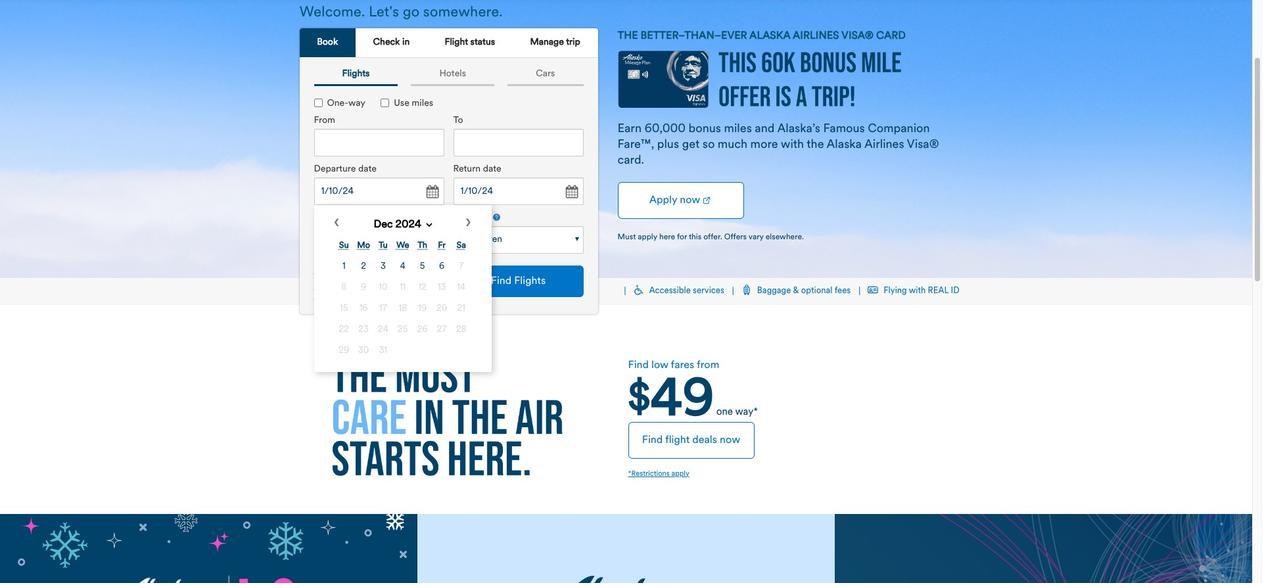 Task type: locate. For each thing, give the bounding box(es) containing it.
25 cell
[[394, 321, 412, 340]]

use
[[394, 99, 410, 109], [314, 282, 330, 292]]

21 cell
[[453, 300, 471, 319]]

1 horizontal spatial |
[[733, 287, 735, 296]]

1 | from the left
[[625, 287, 627, 296]]

check
[[373, 37, 400, 47]]

4 row from the top
[[335, 321, 471, 340]]

14 cell
[[453, 278, 471, 298]]

‹ button
[[334, 213, 340, 235]]

8
[[342, 284, 347, 292]]

book
[[317, 37, 338, 47]]

1 date from the left
[[358, 165, 377, 175]]

10 cell
[[374, 278, 392, 298]]

1 row from the top
[[335, 257, 471, 277]]

grid
[[334, 235, 472, 363]]

2 date from the left
[[483, 165, 502, 175]]

1 horizontal spatial use
[[394, 99, 410, 109]]

15 cell
[[335, 300, 353, 319]]

5
[[420, 263, 425, 271]]

use right way
[[394, 99, 410, 109]]

welcome.
[[300, 5, 365, 20]]

0 horizontal spatial |
[[625, 287, 627, 296]]

2 horizontal spatial |
[[859, 287, 861, 296]]

0 horizontal spatial use
[[314, 282, 330, 292]]

6
[[439, 263, 445, 271]]

3 | from the left
[[859, 287, 861, 296]]

3 row from the top
[[335, 300, 471, 319]]

elsewhere.
[[766, 234, 804, 242]]

use down all
[[314, 282, 330, 292]]

1 vertical spatial tab list
[[308, 65, 590, 86]]

alaska mileage plan logo image
[[545, 576, 708, 583]]

0
[[461, 235, 467, 245]]

0 children
[[461, 235, 503, 245]]

bonus
[[689, 123, 722, 136]]

30
[[358, 347, 369, 355]]

companion
[[868, 123, 931, 136]]

one-
[[327, 99, 349, 109]]

16 cell
[[355, 300, 373, 319]]

row containing 22
[[335, 321, 471, 340]]

28
[[456, 326, 467, 334]]

row containing 29
[[335, 342, 471, 361]]

19
[[419, 305, 427, 313]]

row
[[335, 257, 471, 277], [335, 278, 471, 298], [335, 300, 471, 319], [335, 321, 471, 340], [335, 342, 471, 361]]

companion
[[314, 292, 360, 302]]

11
[[400, 284, 406, 292]]

Departure date text field
[[314, 178, 444, 205]]

49
[[651, 376, 715, 428]]

5 row from the top
[[335, 342, 471, 361]]

so
[[703, 139, 715, 152]]

2 | from the left
[[733, 287, 735, 296]]

tab list up the hotels
[[300, 28, 598, 58]]

23 cell
[[355, 321, 373, 340]]

None checkbox
[[381, 99, 390, 107]]

card
[[877, 31, 906, 41]]

form containing ‹
[[304, 83, 588, 373]]

return date
[[454, 165, 502, 175]]

this 60k bonus mile offer is a trip. image
[[719, 52, 902, 107]]

date
[[358, 165, 377, 175], [483, 165, 502, 175]]

one
[[717, 408, 733, 418]]

25
[[398, 326, 408, 334]]

date for departure date
[[358, 165, 377, 175]]

7 cell
[[453, 257, 471, 277]]

flights link
[[314, 65, 398, 86]]

miles
[[412, 99, 434, 109], [725, 123, 752, 136]]

29
[[339, 347, 349, 355]]

|
[[625, 287, 627, 296], [733, 287, 735, 296], [859, 287, 861, 296]]

miles up much
[[725, 123, 752, 136]]

form
[[304, 83, 588, 373]]

open datepicker image
[[423, 183, 441, 202]]

the better–than–ever alaska airlines visa® card
[[618, 31, 906, 41]]

go
[[403, 5, 420, 20]]

flight
[[445, 37, 468, 47]]

None checkbox
[[314, 99, 323, 107]]

4 cell
[[394, 257, 412, 277]]

0 horizontal spatial miles
[[412, 99, 434, 109]]

offer.
[[704, 234, 723, 242]]

date up departure date text field
[[358, 165, 377, 175]]

0 vertical spatial tab list
[[300, 28, 598, 58]]

with
[[781, 139, 805, 152]]

flights
[[342, 69, 370, 79]]

7
[[459, 263, 464, 271]]

From text field
[[314, 129, 444, 157]]

alaska airlines logo with lyft logo image
[[120, 532, 298, 583]]

return
[[454, 165, 481, 175]]

tab list down flight
[[308, 65, 590, 86]]

date right the return
[[483, 165, 502, 175]]

miles down hotels link
[[412, 99, 434, 109]]

discount
[[332, 282, 368, 292]]

1 vertical spatial miles
[[725, 123, 752, 136]]

10
[[379, 284, 388, 292]]

1 horizontal spatial date
[[483, 165, 502, 175]]

11 cell
[[394, 278, 412, 298]]

17
[[380, 305, 387, 313]]

row containing 15
[[335, 300, 471, 319]]

status
[[471, 37, 495, 47]]

flight status
[[445, 37, 495, 47]]

fr
[[438, 242, 446, 250]]

from
[[697, 360, 720, 371]]

one-way
[[327, 99, 366, 109]]

all
[[314, 266, 325, 276]]

17 cell
[[374, 300, 392, 319]]

much
[[718, 139, 748, 152]]

0 vertical spatial miles
[[412, 99, 434, 109]]

27 cell
[[433, 321, 451, 340]]

2 row from the top
[[335, 278, 471, 298]]

offers
[[725, 234, 747, 242]]

grid containing su
[[334, 235, 472, 363]]

tab list
[[300, 28, 598, 58], [308, 65, 590, 86]]

18
[[399, 305, 407, 313]]

the
[[807, 139, 825, 152]]

this
[[689, 234, 702, 242]]

9 cell
[[355, 278, 373, 298]]

options
[[357, 266, 388, 276]]

better–than–ever
[[641, 31, 748, 41]]

1 vertical spatial use
[[314, 282, 330, 292]]

15
[[340, 305, 348, 313]]

row containing 8
[[335, 278, 471, 298]]

0 horizontal spatial date
[[358, 165, 377, 175]]

13
[[438, 284, 446, 292]]

1 horizontal spatial miles
[[725, 123, 752, 136]]

or
[[370, 282, 378, 292]]

let's
[[369, 5, 399, 20]]

use miles
[[394, 99, 434, 109]]

vary
[[749, 234, 764, 242]]

cars
[[536, 69, 555, 79]]

departure date
[[314, 165, 377, 175]]

2
[[361, 263, 366, 271]]

31
[[379, 347, 388, 355]]

find low fares from
[[629, 360, 720, 371]]

24
[[378, 326, 389, 334]]

check in
[[373, 37, 410, 47]]

airlines
[[865, 139, 905, 152]]

apply
[[638, 234, 658, 242]]

miles inside 'earn 60,000 bonus miles and alaska's famous companion fare™, plus get so much more with the alaska airlines visa® card.'
[[725, 123, 752, 136]]

date for return date
[[483, 165, 502, 175]]

book link
[[300, 28, 356, 57]]



Task type: vqa. For each thing, say whether or not it's contained in the screenshot.
Rent now icon
no



Task type: describe. For each thing, give the bounding box(es) containing it.
children element
[[454, 227, 584, 254]]

9
[[361, 284, 366, 292]]

flight status link
[[427, 28, 513, 58]]

22 cell
[[335, 321, 353, 340]]

26 cell
[[414, 321, 432, 340]]

alaska
[[827, 139, 862, 152]]

16
[[360, 305, 368, 313]]

manage trip link
[[513, 28, 598, 58]]

children
[[469, 235, 503, 245]]

row containing 1
[[335, 257, 471, 277]]

we
[[397, 242, 410, 250]]

must apply here for this offer. offers vary elsewhere.
[[618, 234, 804, 242]]

from
[[314, 116, 336, 126]]

20 cell
[[433, 300, 451, 319]]

th
[[418, 242, 428, 250]]

hotels link
[[411, 65, 495, 86]]

24 cell
[[374, 321, 392, 340]]

30 cell
[[355, 342, 373, 361]]

more
[[751, 139, 779, 152]]

14
[[457, 284, 466, 292]]

in
[[403, 37, 410, 47]]

the most care in the air starts here. element
[[300, 358, 596, 476]]

link to external site. image
[[702, 196, 713, 206]]

use inside all search options use discount or companion fare code
[[314, 282, 330, 292]]

‹
[[334, 213, 340, 234]]

and
[[755, 123, 775, 136]]

19 cell
[[414, 300, 432, 319]]

sa
[[457, 242, 466, 250]]

20
[[437, 305, 448, 313]]

get
[[683, 139, 700, 152]]

23
[[359, 326, 369, 334]]

18 cell
[[394, 300, 412, 319]]

find
[[629, 360, 649, 371]]

famous
[[824, 123, 865, 136]]

open datepicker image
[[562, 183, 581, 202]]

29 cell
[[335, 342, 353, 361]]

alaska
[[750, 31, 791, 41]]

code
[[381, 292, 402, 302]]

search
[[327, 266, 355, 276]]

31 cell
[[374, 342, 392, 361]]

su
[[339, 242, 349, 250]]

fare
[[363, 292, 379, 302]]

airlines
[[793, 31, 840, 41]]

6 cell
[[433, 257, 451, 277]]

2 cell
[[355, 257, 373, 277]]

visa®
[[907, 139, 940, 152]]

8 cell
[[335, 278, 353, 298]]

trip
[[566, 37, 581, 47]]

adults
[[314, 213, 341, 223]]

To text field
[[454, 129, 584, 157]]

way
[[349, 99, 366, 109]]

for
[[678, 234, 687, 242]]

hotels
[[440, 69, 466, 79]]

3 cell
[[374, 257, 392, 277]]

way*
[[736, 408, 759, 418]]

4
[[400, 263, 406, 271]]

here
[[660, 234, 676, 242]]

12 cell
[[414, 278, 432, 298]]

departure
[[314, 165, 356, 175]]

all search options link
[[314, 266, 388, 276]]

28 cell
[[453, 321, 471, 340]]

manage trip
[[530, 37, 581, 47]]

card.
[[618, 155, 645, 167]]

fare™,
[[618, 139, 655, 152]]

visa®
[[842, 31, 874, 41]]

this 60k bonus mile offer is a trip. element
[[0, 0, 1253, 278]]

children
[[454, 213, 491, 223]]

cars link
[[508, 65, 584, 86]]

49 one way*
[[651, 376, 759, 428]]

Return date text field
[[454, 178, 584, 205]]

5 cell
[[414, 257, 432, 277]]

tab list containing flights
[[308, 65, 590, 86]]

low
[[652, 360, 669, 371]]

plus
[[658, 139, 680, 152]]

0 vertical spatial use
[[394, 99, 410, 109]]

13 cell
[[433, 278, 451, 298]]

› button
[[465, 213, 472, 235]]

1 cell
[[335, 257, 353, 277]]

earn 60,000 bonus miles and alaska's famous companion fare™, plus get so much more with the alaska airlines visa® card.
[[618, 123, 940, 167]]

the
[[618, 31, 638, 41]]

12
[[419, 284, 427, 292]]

tab list containing book
[[300, 28, 598, 58]]

26
[[418, 326, 428, 334]]

fares
[[671, 360, 695, 371]]

must
[[618, 234, 636, 242]]

welcome. let's go somewhere.
[[300, 5, 503, 20]]

alaska airlines credit card. image
[[618, 51, 709, 115]]

earn
[[618, 123, 642, 136]]

21
[[458, 305, 466, 313]]



